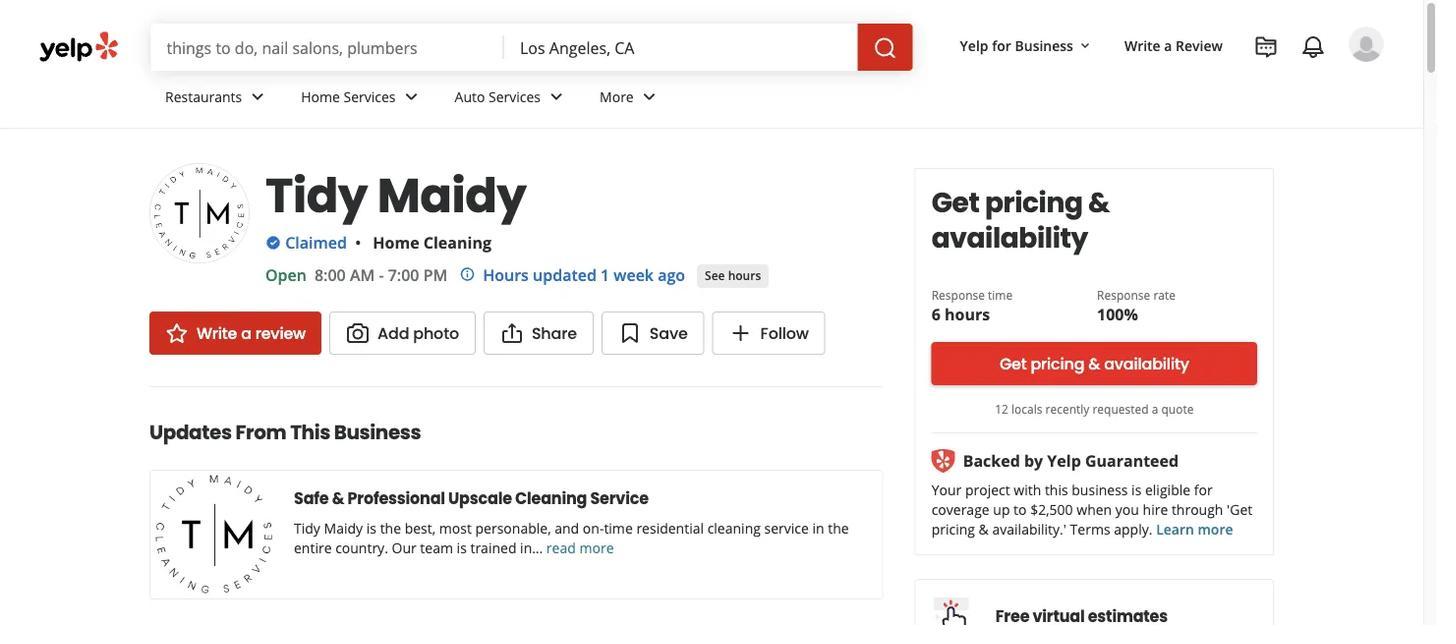 Task type: locate. For each thing, give the bounding box(es) containing it.
write a review
[[197, 322, 306, 344]]

2 none field from the left
[[520, 36, 842, 58]]

write
[[1125, 36, 1161, 55], [197, 322, 237, 344]]

none field up more link on the top left
[[520, 36, 842, 58]]

0 vertical spatial hours
[[728, 267, 761, 284]]

0 vertical spatial cleaning
[[424, 232, 492, 253]]

pm
[[423, 264, 448, 286]]

24 share v2 image
[[500, 322, 524, 345]]

1 horizontal spatial availability
[[1104, 353, 1190, 375]]

services inside home services link
[[344, 87, 396, 106]]

1 24 chevron down v2 image from the left
[[246, 85, 270, 109]]

0 horizontal spatial get
[[932, 183, 980, 222]]

for up through
[[1194, 480, 1213, 499]]

0 horizontal spatial none field
[[167, 36, 489, 58]]

0 horizontal spatial time
[[604, 519, 633, 537]]

am
[[350, 264, 375, 286]]

for left 16 chevron down v2 image
[[992, 36, 1012, 55]]

0 horizontal spatial a
[[241, 322, 252, 344]]

when
[[1077, 500, 1112, 519]]

more inside updates from this business element
[[580, 538, 614, 557]]

0 vertical spatial yelp
[[960, 36, 989, 55]]

1 none field from the left
[[167, 36, 489, 58]]

1 horizontal spatial response
[[1097, 287, 1151, 303]]

pricing inside button
[[1031, 353, 1085, 375]]

for
[[992, 36, 1012, 55], [1194, 480, 1213, 499]]

1 horizontal spatial the
[[828, 519, 849, 537]]

0 horizontal spatial write
[[197, 322, 237, 344]]

24 chevron down v2 image right restaurants
[[246, 85, 270, 109]]

0 horizontal spatial yelp
[[960, 36, 989, 55]]

maidy up home cleaning link
[[377, 162, 526, 229]]

response time 6 hours
[[932, 287, 1013, 325]]

24 chevron down v2 image right more
[[638, 85, 661, 109]]

1 horizontal spatial business
[[1015, 36, 1074, 55]]

terms
[[1070, 520, 1111, 538]]

1 horizontal spatial more
[[1198, 520, 1233, 538]]

1 vertical spatial get
[[1000, 353, 1027, 375]]

a
[[1164, 36, 1172, 55], [241, 322, 252, 344], [1152, 401, 1159, 417]]

tidy maidy is the best, most personable, and on-time residential cleaning service in the entire country. our team is trained in…
[[294, 519, 849, 557]]

0 horizontal spatial more
[[580, 538, 614, 557]]

more down on-
[[580, 538, 614, 557]]

1 vertical spatial availability
[[1104, 353, 1190, 375]]

pricing
[[985, 183, 1083, 222], [1031, 353, 1085, 375], [932, 520, 975, 538]]

1 vertical spatial home
[[373, 232, 419, 253]]

write inside user actions element
[[1125, 36, 1161, 55]]

0 horizontal spatial maidy
[[324, 519, 363, 537]]

0 vertical spatial availability
[[932, 218, 1088, 257]]

personable,
[[475, 519, 551, 537]]

home for home cleaning
[[373, 232, 419, 253]]

1 vertical spatial is
[[367, 519, 377, 537]]

is
[[1132, 480, 1142, 499], [367, 519, 377, 537], [457, 538, 467, 557]]

1 vertical spatial maidy
[[324, 519, 363, 537]]

1 response from the left
[[932, 287, 985, 303]]

pricing inside get pricing & availability
[[985, 183, 1083, 222]]

2 services from the left
[[489, 87, 541, 106]]

1 vertical spatial for
[[1194, 480, 1213, 499]]

home up 7:00 on the left top of the page
[[373, 232, 419, 253]]

0 vertical spatial is
[[1132, 480, 1142, 499]]

more for learn more
[[1198, 520, 1233, 538]]

is down the most
[[457, 538, 467, 557]]

1 horizontal spatial get
[[1000, 353, 1027, 375]]

home down find text field
[[301, 87, 340, 106]]

24 chevron down v2 image for more
[[638, 85, 661, 109]]

$2,500
[[1031, 500, 1073, 519]]

yelp up the this
[[1047, 450, 1081, 471]]

0 horizontal spatial home
[[301, 87, 340, 106]]

write for write a review
[[197, 322, 237, 344]]

this
[[290, 419, 330, 446]]

service
[[590, 487, 649, 509]]

greg r. image
[[1349, 27, 1384, 62]]

1 horizontal spatial none field
[[520, 36, 842, 58]]

16 info v2 image
[[459, 267, 475, 282]]

1 horizontal spatial services
[[489, 87, 541, 106]]

hours right 6 on the right of the page
[[945, 304, 990, 325]]

1 vertical spatial hours
[[945, 304, 990, 325]]

tidy
[[265, 162, 368, 229], [294, 519, 320, 537]]

0 horizontal spatial services
[[344, 87, 396, 106]]

2 vertical spatial a
[[1152, 401, 1159, 417]]

0 vertical spatial a
[[1164, 36, 1172, 55]]

hours
[[728, 267, 761, 284], [945, 304, 990, 325]]

24 chevron down v2 image inside more link
[[638, 85, 661, 109]]

response for 100%
[[1097, 287, 1151, 303]]

yelp right search image
[[960, 36, 989, 55]]

0 vertical spatial tidy
[[265, 162, 368, 229]]

the up our
[[380, 519, 401, 537]]

7:00
[[388, 264, 419, 286]]

yelp for business button
[[952, 28, 1101, 63]]

2 horizontal spatial is
[[1132, 480, 1142, 499]]

Near text field
[[520, 36, 842, 58]]

12
[[995, 401, 1009, 417]]

get
[[932, 183, 980, 222], [1000, 353, 1027, 375]]

1 vertical spatial get pricing & availability
[[1000, 353, 1190, 375]]

your
[[932, 480, 962, 499]]

is up 'country.'
[[367, 519, 377, 537]]

auto services link
[[439, 71, 584, 128]]

tidy inside tidy maidy is the best, most personable, and on-time residential cleaning service in the entire country. our team is trained in…
[[294, 519, 320, 537]]

1 vertical spatial time
[[604, 519, 633, 537]]

0 vertical spatial get
[[932, 183, 980, 222]]

24 chevron down v2 image inside the restaurants 'link'
[[246, 85, 270, 109]]

2 horizontal spatial a
[[1164, 36, 1172, 55]]

to
[[1014, 500, 1027, 519]]

availability up response time 6 hours
[[932, 218, 1088, 257]]

0 vertical spatial maidy
[[377, 162, 526, 229]]

see hours
[[705, 267, 761, 284]]

0 vertical spatial for
[[992, 36, 1012, 55]]

1 horizontal spatial home
[[373, 232, 419, 253]]

services for auto services
[[489, 87, 541, 106]]

cleaning up and
[[515, 487, 587, 509]]

safe & professional upscale cleaning service
[[294, 487, 649, 509]]

1 vertical spatial write
[[197, 322, 237, 344]]

24 chevron down v2 image
[[246, 85, 270, 109], [545, 85, 568, 109], [638, 85, 661, 109]]

follow
[[761, 322, 809, 344]]

services left 24 chevron down v2 icon
[[344, 87, 396, 106]]

the
[[380, 519, 401, 537], [828, 519, 849, 537]]

24 save outline v2 image
[[618, 322, 642, 345]]

availability up requested
[[1104, 353, 1190, 375]]

1 horizontal spatial for
[[1194, 480, 1213, 499]]

1 vertical spatial cleaning
[[515, 487, 587, 509]]

cleaning up "16 info v2" icon
[[424, 232, 492, 253]]

business right this at the left bottom
[[334, 419, 421, 446]]

write left review
[[1125, 36, 1161, 55]]

home cleaning link
[[373, 232, 492, 253]]

business inside updates from this business element
[[334, 419, 421, 446]]

0 horizontal spatial the
[[380, 519, 401, 537]]

2 horizontal spatial 24 chevron down v2 image
[[638, 85, 661, 109]]

1 horizontal spatial write
[[1125, 36, 1161, 55]]

2 24 chevron down v2 image from the left
[[545, 85, 568, 109]]

cleaning
[[424, 232, 492, 253], [515, 487, 587, 509]]

business inside yelp for business button
[[1015, 36, 1074, 55]]

tidy up claimed
[[265, 162, 368, 229]]

& inside get pricing & availability
[[1088, 183, 1110, 222]]

availability
[[932, 218, 1088, 257], [1104, 353, 1190, 375]]

1 horizontal spatial hours
[[945, 304, 990, 325]]

is up you
[[1132, 480, 1142, 499]]

projects image
[[1255, 35, 1278, 59]]

1 horizontal spatial time
[[988, 287, 1013, 303]]

1 horizontal spatial 24 chevron down v2 image
[[545, 85, 568, 109]]

maidy for tidy maidy is the best, most personable, and on-time residential cleaning service in the entire country. our team is trained in…
[[324, 519, 363, 537]]

response for 6
[[932, 287, 985, 303]]

tidy maidy
[[265, 162, 526, 229]]

0 vertical spatial pricing
[[985, 183, 1083, 222]]

0 horizontal spatial for
[[992, 36, 1012, 55]]

business categories element
[[149, 71, 1384, 128]]

residential
[[637, 519, 704, 537]]

1 horizontal spatial cleaning
[[515, 487, 587, 509]]

3 24 chevron down v2 image from the left
[[638, 85, 661, 109]]

1 horizontal spatial is
[[457, 538, 467, 557]]

get pricing & availability
[[932, 183, 1110, 257], [1000, 353, 1190, 375]]

None search field
[[151, 24, 917, 71]]

for inside yelp for business button
[[992, 36, 1012, 55]]

24 chevron down v2 image inside auto services link
[[545, 85, 568, 109]]

response inside response time 6 hours
[[932, 287, 985, 303]]

professional
[[348, 487, 445, 509]]

maidy inside tidy maidy is the best, most personable, and on-time residential cleaning service in the entire country. our team is trained in…
[[324, 519, 363, 537]]

on-
[[583, 519, 604, 537]]

24 chevron down v2 image right auto services
[[545, 85, 568, 109]]

rate
[[1154, 287, 1176, 303]]

write right '24 star v2' icon
[[197, 322, 237, 344]]

0 horizontal spatial availability
[[932, 218, 1088, 257]]

business
[[1015, 36, 1074, 55], [334, 419, 421, 446]]

1 vertical spatial pricing
[[1031, 353, 1085, 375]]

0 vertical spatial time
[[988, 287, 1013, 303]]

response up 6 on the right of the page
[[932, 287, 985, 303]]

1 vertical spatial tidy
[[294, 519, 320, 537]]

the right 'in'
[[828, 519, 849, 537]]

our
[[392, 538, 417, 557]]

0 vertical spatial business
[[1015, 36, 1074, 55]]

get inside button
[[1000, 353, 1027, 375]]

maidy up 'country.'
[[324, 519, 363, 537]]

week
[[614, 264, 654, 286]]

0 horizontal spatial cleaning
[[424, 232, 492, 253]]

trained
[[470, 538, 517, 557]]

read
[[547, 538, 576, 557]]

home inside business categories element
[[301, 87, 340, 106]]

save button
[[602, 312, 705, 355]]

write a review link
[[149, 312, 322, 355]]

requested
[[1093, 401, 1149, 417]]

locals
[[1012, 401, 1043, 417]]

yelp for business
[[960, 36, 1074, 55]]

see hours link
[[697, 264, 769, 288]]

services right auto
[[489, 87, 541, 106]]

is inside your project with this business is eligible for coverage up to $2,500 when you hire through 'get pricing & availability.' terms apply.
[[1132, 480, 1142, 499]]

1 vertical spatial a
[[241, 322, 252, 344]]

0 vertical spatial write
[[1125, 36, 1161, 55]]

with
[[1014, 480, 1042, 499]]

response inside the response rate 100%
[[1097, 287, 1151, 303]]

business left 16 chevron down v2 image
[[1015, 36, 1074, 55]]

more down through
[[1198, 520, 1233, 538]]

more for read more
[[580, 538, 614, 557]]

eligible
[[1145, 480, 1191, 499]]

-
[[379, 264, 384, 286]]

1 horizontal spatial maidy
[[377, 162, 526, 229]]

1 services from the left
[[344, 87, 396, 106]]

updates from this business element
[[118, 386, 884, 600]]

2 vertical spatial pricing
[[932, 520, 975, 538]]

safe & professional upscale cleaning service image
[[150, 471, 278, 599]]

None field
[[167, 36, 489, 58], [520, 36, 842, 58]]

1 vertical spatial business
[[334, 419, 421, 446]]

services inside auto services link
[[489, 87, 541, 106]]

home services link
[[285, 71, 439, 128]]

safe
[[294, 487, 329, 509]]

0 horizontal spatial response
[[932, 287, 985, 303]]

restaurants link
[[149, 71, 285, 128]]

0 vertical spatial home
[[301, 87, 340, 106]]

0 horizontal spatial hours
[[728, 267, 761, 284]]

none field up the home services on the left top of page
[[167, 36, 489, 58]]

you
[[1116, 500, 1139, 519]]

0 horizontal spatial business
[[334, 419, 421, 446]]

info alert
[[459, 264, 685, 287]]

1 horizontal spatial yelp
[[1047, 450, 1081, 471]]

add photo
[[378, 322, 459, 344]]

2 the from the left
[[828, 519, 849, 537]]

1 vertical spatial yelp
[[1047, 450, 1081, 471]]

2 response from the left
[[1097, 287, 1151, 303]]

response up 100%
[[1097, 287, 1151, 303]]

tidy up entire
[[294, 519, 320, 537]]

hours right see
[[728, 267, 761, 284]]

0 horizontal spatial 24 chevron down v2 image
[[246, 85, 270, 109]]

business
[[1072, 480, 1128, 499]]

open 8:00 am - 7:00 pm
[[265, 264, 448, 286]]

yelp
[[960, 36, 989, 55], [1047, 450, 1081, 471]]

services for home services
[[344, 87, 396, 106]]



Task type: vqa. For each thing, say whether or not it's contained in the screenshot.
the but to the bottom
no



Task type: describe. For each thing, give the bounding box(es) containing it.
cleaning
[[708, 519, 761, 537]]

12 locals recently requested a quote
[[995, 401, 1194, 417]]

share button
[[484, 312, 594, 355]]

updates
[[149, 419, 232, 446]]

a for review
[[1164, 36, 1172, 55]]

most
[[439, 519, 472, 537]]

availability inside button
[[1104, 353, 1190, 375]]

follow button
[[712, 312, 826, 355]]

updated
[[533, 264, 597, 286]]

in…
[[520, 538, 543, 557]]

learn more
[[1156, 520, 1233, 538]]

hours
[[483, 264, 529, 286]]

24 chevron down v2 image for restaurants
[[246, 85, 270, 109]]

and
[[555, 519, 579, 537]]

country.
[[335, 538, 388, 557]]

get pricing & availability inside button
[[1000, 353, 1190, 375]]

write a review
[[1125, 36, 1223, 55]]

ago
[[658, 264, 685, 286]]

1 horizontal spatial a
[[1152, 401, 1159, 417]]

maidy for tidy maidy
[[377, 162, 526, 229]]

hours inside response time 6 hours
[[945, 304, 990, 325]]

16 chevron down v2 image
[[1078, 38, 1093, 54]]

home services
[[301, 87, 396, 106]]

updates from this business
[[149, 419, 421, 446]]

time inside response time 6 hours
[[988, 287, 1013, 303]]

project
[[965, 480, 1010, 499]]

Find text field
[[167, 36, 489, 58]]

photo
[[413, 322, 459, 344]]

write for write a review
[[1125, 36, 1161, 55]]

24 star v2 image
[[165, 322, 189, 345]]

backed by yelp guaranteed
[[963, 450, 1179, 471]]

auto services
[[455, 87, 541, 106]]

review
[[1176, 36, 1223, 55]]

8:00
[[315, 264, 346, 286]]

save
[[650, 322, 688, 344]]

1
[[601, 264, 610, 286]]

response rate 100%
[[1097, 287, 1176, 325]]

& inside updates from this business element
[[332, 487, 344, 509]]

24 camera v2 image
[[346, 322, 370, 345]]

backed
[[963, 450, 1020, 471]]

recently
[[1046, 401, 1090, 417]]

cleaning inside updates from this business element
[[515, 487, 587, 509]]

6
[[932, 304, 941, 325]]

100%
[[1097, 304, 1138, 325]]

get pricing & availability button
[[932, 342, 1258, 385]]

read more
[[547, 538, 614, 557]]

apply.
[[1114, 520, 1153, 538]]

through
[[1172, 500, 1224, 519]]

learn more link
[[1156, 520, 1233, 538]]

none field find
[[167, 36, 489, 58]]

open
[[265, 264, 307, 286]]

restaurants
[[165, 87, 242, 106]]

by
[[1024, 450, 1043, 471]]

coverage
[[932, 500, 990, 519]]

hire
[[1143, 500, 1168, 519]]

0 vertical spatial get pricing & availability
[[932, 183, 1110, 257]]

for inside your project with this business is eligible for coverage up to $2,500 when you hire through 'get pricing & availability.' terms apply.
[[1194, 480, 1213, 499]]

add
[[378, 322, 409, 344]]

team
[[420, 538, 453, 557]]

entire
[[294, 538, 332, 557]]

best,
[[405, 519, 436, 537]]

availability inside get pricing & availability
[[932, 218, 1088, 257]]

user actions element
[[944, 25, 1412, 146]]

a for review
[[241, 322, 252, 344]]

hours updated 1 week ago
[[483, 264, 685, 286]]

search image
[[874, 36, 897, 60]]

your project with this business is eligible for coverage up to $2,500 when you hire through 'get pricing & availability.' terms apply.
[[932, 480, 1253, 538]]

write a review link
[[1117, 28, 1231, 63]]

quote
[[1162, 401, 1194, 417]]

24 chevron down v2 image for auto services
[[545, 85, 568, 109]]

pricing inside your project with this business is eligible for coverage up to $2,500 when you hire through 'get pricing & availability.' terms apply.
[[932, 520, 975, 538]]

availability.'
[[993, 520, 1067, 538]]

business logo image
[[149, 163, 250, 264]]

share
[[532, 322, 577, 344]]

& inside your project with this business is eligible for coverage up to $2,500 when you hire through 'get pricing & availability.' terms apply.
[[979, 520, 989, 538]]

upscale
[[448, 487, 512, 509]]

from
[[235, 419, 286, 446]]

0 horizontal spatial is
[[367, 519, 377, 537]]

service
[[764, 519, 809, 537]]

learn
[[1156, 520, 1194, 538]]

auto
[[455, 87, 485, 106]]

24 add v2 image
[[729, 322, 753, 345]]

16 claim filled v2 image
[[265, 235, 281, 251]]

home for home services
[[301, 87, 340, 106]]

yelp inside button
[[960, 36, 989, 55]]

none field near
[[520, 36, 842, 58]]

tidy for tidy maidy is the best, most personable, and on-time residential cleaning service in the entire country. our team is trained in…
[[294, 519, 320, 537]]

& inside button
[[1089, 353, 1100, 375]]

this
[[1045, 480, 1068, 499]]

tidy for tidy maidy
[[265, 162, 368, 229]]

2 vertical spatial is
[[457, 538, 467, 557]]

24 chevron down v2 image
[[400, 85, 423, 109]]

more link
[[584, 71, 677, 128]]

more
[[600, 87, 634, 106]]

see
[[705, 267, 725, 284]]

guaranteed
[[1085, 450, 1179, 471]]

add photo link
[[329, 312, 476, 355]]

up
[[993, 500, 1010, 519]]

time inside tidy maidy is the best, most personable, and on-time residential cleaning service in the entire country. our team is trained in…
[[604, 519, 633, 537]]

in
[[813, 519, 825, 537]]

hours inside see hours link
[[728, 267, 761, 284]]

review
[[255, 322, 306, 344]]

home cleaning
[[373, 232, 492, 253]]

1 the from the left
[[380, 519, 401, 537]]

claimed
[[285, 232, 347, 253]]

notifications image
[[1302, 35, 1325, 59]]



